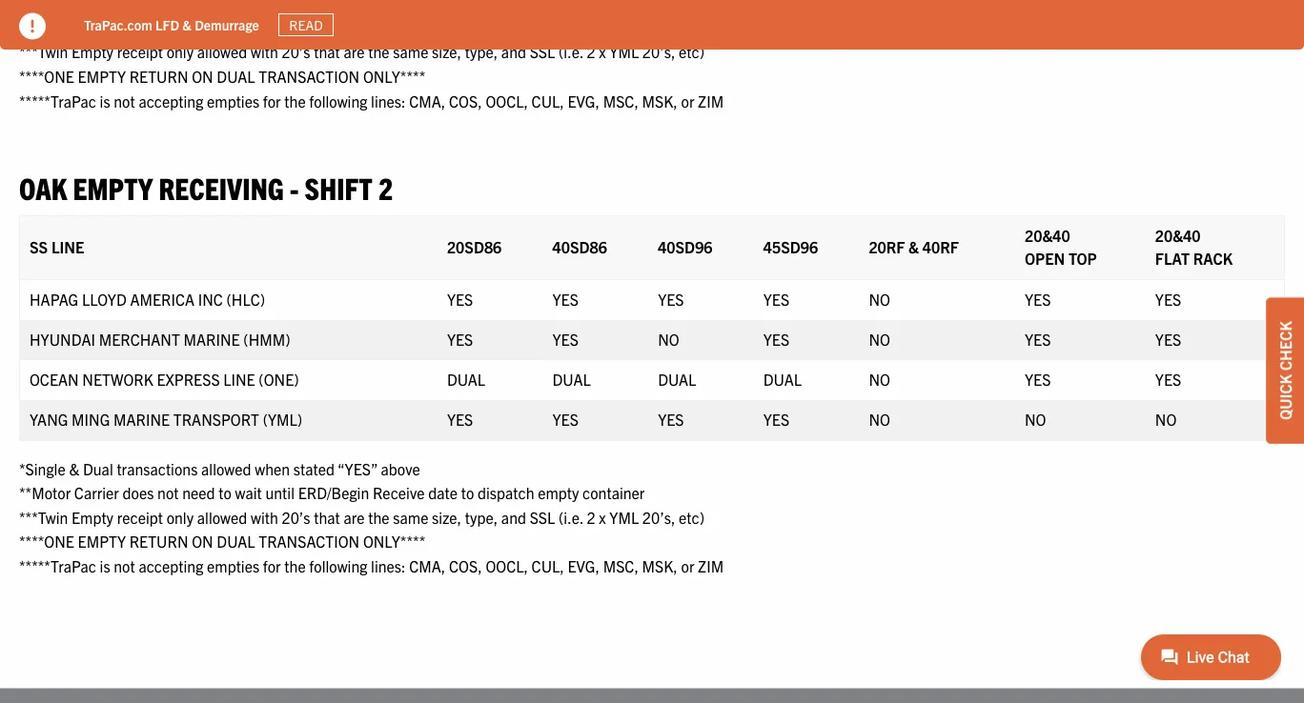 Task type: describe. For each thing, give the bounding box(es) containing it.
(i.e. inside *single & dual transactions allowed when stated "yes" above **motor carrier does not need to wait until erd/begin receive date to dispatch empty container ***twin empty receipt only allowed with 20's that are the same size, type, and ssl (i.e. 2 x yml 20's, etc) ****one empty return on dual transaction only**** *****trapac is not accepting empties for the following lines: cma, cos, oocl, cul, evg, msc, msk, or zim
[[559, 508, 584, 527]]

yml inside **motor carrier does not need to wait until erd/begin receive date to dispatch empty container ***twin empty receipt only allowed with 20's that are the same size, type, and ssl (i.e. 2 x yml 20's, etc) ****one empty return on dual transaction only**** *****trapac is not accepting empties for the following lines: cma, cos, oocl, cul, evg, msc, msk, or zim
[[610, 42, 639, 61]]

2 inside *single & dual transactions allowed when stated "yes" above **motor carrier does not need to wait until erd/begin receive date to dispatch empty container ***twin empty receipt only allowed with 20's that are the same size, type, and ssl (i.e. 2 x yml 20's, etc) ****one empty return on dual transaction only**** *****trapac is not accepting empties for the following lines: cma, cos, oocl, cul, evg, msc, msk, or zim
[[587, 508, 596, 527]]

express
[[157, 370, 220, 389]]

inc
[[198, 290, 223, 309]]

2 inside **motor carrier does not need to wait until erd/begin receive date to dispatch empty container ***twin empty receipt only allowed with 20's that are the same size, type, and ssl (i.e. 2 x yml 20's, etc) ****one empty return on dual transaction only**** *****trapac is not accepting empties for the following lines: cma, cos, oocl, cul, evg, msc, msk, or zim
[[587, 42, 596, 61]]

etc) inside *single & dual transactions allowed when stated "yes" above **motor carrier does not need to wait until erd/begin receive date to dispatch empty container ***twin empty receipt only allowed with 20's that are the same size, type, and ssl (i.e. 2 x yml 20's, etc) ****one empty return on dual transaction only**** *****trapac is not accepting empties for the following lines: cma, cos, oocl, cul, evg, msc, msk, or zim
[[679, 508, 705, 527]]

on inside *single & dual transactions allowed when stated "yes" above **motor carrier does not need to wait until erd/begin receive date to dispatch empty container ***twin empty receipt only allowed with 20's that are the same size, type, and ssl (i.e. 2 x yml 20's, etc) ****one empty return on dual transaction only**** *****trapac is not accepting empties for the following lines: cma, cos, oocl, cul, evg, msc, msk, or zim
[[192, 532, 213, 551]]

dual inside *single & dual transactions allowed when stated "yes" above **motor carrier does not need to wait until erd/begin receive date to dispatch empty container ***twin empty receipt only allowed with 20's that are the same size, type, and ssl (i.e. 2 x yml 20's, etc) ****one empty return on dual transaction only**** *****trapac is not accepting empties for the following lines: cma, cos, oocl, cul, evg, msc, msk, or zim
[[217, 532, 255, 551]]

*****trapac inside **motor carrier does not need to wait until erd/begin receive date to dispatch empty container ***twin empty receipt only allowed with 20's that are the same size, type, and ssl (i.e. 2 x yml 20's, etc) ****one empty return on dual transaction only**** *****trapac is not accepting empties for the following lines: cma, cos, oocl, cul, evg, msc, msk, or zim
[[19, 91, 96, 110]]

open
[[1025, 249, 1066, 268]]

same inside *single & dual transactions allowed when stated "yes" above **motor carrier does not need to wait until erd/begin receive date to dispatch empty container ***twin empty receipt only allowed with 20's that are the same size, type, and ssl (i.e. 2 x yml 20's, etc) ****one empty return on dual transaction only**** *****trapac is not accepting empties for the following lines: cma, cos, oocl, cul, evg, msc, msk, or zim
[[393, 508, 429, 527]]

are inside **motor carrier does not need to wait until erd/begin receive date to dispatch empty container ***twin empty receipt only allowed with 20's that are the same size, type, and ssl (i.e. 2 x yml 20's, etc) ****one empty return on dual transaction only**** *****trapac is not accepting empties for the following lines: cma, cos, oocl, cul, evg, msc, msk, or zim
[[344, 42, 365, 61]]

20&40 for open
[[1025, 226, 1071, 245]]

oak
[[19, 168, 67, 205]]

msc, inside **motor carrier does not need to wait until erd/begin receive date to dispatch empty container ***twin empty receipt only allowed with 20's that are the same size, type, and ssl (i.e. 2 x yml 20's, etc) ****one empty return on dual transaction only**** *****trapac is not accepting empties for the following lines: cma, cos, oocl, cul, evg, msc, msk, or zim
[[603, 91, 639, 110]]

until inside *single & dual transactions allowed when stated "yes" above **motor carrier does not need to wait until erd/begin receive date to dispatch empty container ***twin empty receipt only allowed with 20's that are the same size, type, and ssl (i.e. 2 x yml 20's, etc) ****one empty return on dual transaction only**** *****trapac is not accepting empties for the following lines: cma, cos, oocl, cul, evg, msc, msk, or zim
[[266, 483, 295, 502]]

dual inside **motor carrier does not need to wait until erd/begin receive date to dispatch empty container ***twin empty receipt only allowed with 20's that are the same size, type, and ssl (i.e. 2 x yml 20's, etc) ****one empty return on dual transaction only**** *****trapac is not accepting empties for the following lines: cma, cos, oocl, cul, evg, msc, msk, or zim
[[217, 66, 255, 86]]

erd/begin inside *single & dual transactions allowed when stated "yes" above **motor carrier does not need to wait until erd/begin receive date to dispatch empty container ***twin empty receipt only allowed with 20's that are the same size, type, and ssl (i.e. 2 x yml 20's, etc) ****one empty return on dual transaction only**** *****trapac is not accepting empties for the following lines: cma, cos, oocl, cul, evg, msc, msk, or zim
[[298, 483, 369, 502]]

america
[[130, 290, 195, 309]]

flat
[[1156, 249, 1190, 268]]

lines: inside **motor carrier does not need to wait until erd/begin receive date to dispatch empty container ***twin empty receipt only allowed with 20's that are the same size, type, and ssl (i.e. 2 x yml 20's, etc) ****one empty return on dual transaction only**** *****trapac is not accepting empties for the following lines: cma, cos, oocl, cul, evg, msc, msk, or zim
[[371, 91, 406, 110]]

20's inside *single & dual transactions allowed when stated "yes" above **motor carrier does not need to wait until erd/begin receive date to dispatch empty container ***twin empty receipt only allowed with 20's that are the same size, type, and ssl (i.e. 2 x yml 20's, etc) ****one empty return on dual transaction only**** *****trapac is not accepting empties for the following lines: cma, cos, oocl, cul, evg, msc, msk, or zim
[[282, 508, 311, 527]]

dispatch inside **motor carrier does not need to wait until erd/begin receive date to dispatch empty container ***twin empty receipt only allowed with 20's that are the same size, type, and ssl (i.e. 2 x yml 20's, etc) ****one empty return on dual transaction only**** *****trapac is not accepting empties for the following lines: cma, cos, oocl, cul, evg, msc, msk, or zim
[[478, 18, 535, 37]]

receiving
[[159, 168, 284, 205]]

wait inside **motor carrier does not need to wait until erd/begin receive date to dispatch empty container ***twin empty receipt only allowed with 20's that are the same size, type, and ssl (i.e. 2 x yml 20's, etc) ****one empty return on dual transaction only**** *****trapac is not accepting empties for the following lines: cma, cos, oocl, cul, evg, msc, msk, or zim
[[235, 18, 262, 37]]

or inside *single & dual transactions allowed when stated "yes" above **motor carrier does not need to wait until erd/begin receive date to dispatch empty container ***twin empty receipt only allowed with 20's that are the same size, type, and ssl (i.e. 2 x yml 20's, etc) ****one empty return on dual transaction only**** *****trapac is not accepting empties for the following lines: cma, cos, oocl, cul, evg, msc, msk, or zim
[[681, 557, 695, 576]]

read link
[[278, 13, 334, 36]]

20&40 for flat
[[1156, 226, 1201, 245]]

transaction inside *single & dual transactions allowed when stated "yes" above **motor carrier does not need to wait until erd/begin receive date to dispatch empty container ***twin empty receipt only allowed with 20's that are the same size, type, and ssl (i.e. 2 x yml 20's, etc) ****one empty return on dual transaction only**** *****trapac is not accepting empties for the following lines: cma, cos, oocl, cul, evg, msc, msk, or zim
[[259, 532, 360, 551]]

cos, inside *single & dual transactions allowed when stated "yes" above **motor carrier does not need to wait until erd/begin receive date to dispatch empty container ***twin empty receipt only allowed with 20's that are the same size, type, and ssl (i.e. 2 x yml 20's, etc) ****one empty return on dual transaction only**** *****trapac is not accepting empties for the following lines: cma, cos, oocl, cul, evg, msc, msk, or zim
[[449, 557, 482, 576]]

20rf
[[869, 237, 906, 256]]

size, inside **motor carrier does not need to wait until erd/begin receive date to dispatch empty container ***twin empty receipt only allowed with 20's that are the same size, type, and ssl (i.e. 2 x yml 20's, etc) ****one empty return on dual transaction only**** *****trapac is not accepting empties for the following lines: cma, cos, oocl, cul, evg, msc, msk, or zim
[[432, 42, 462, 61]]

**motor inside *single & dual transactions allowed when stated "yes" above **motor carrier does not need to wait until erd/begin receive date to dispatch empty container ***twin empty receipt only allowed with 20's that are the same size, type, and ssl (i.e. 2 x yml 20's, etc) ****one empty return on dual transaction only**** *****trapac is not accepting empties for the following lines: cma, cos, oocl, cul, evg, msc, msk, or zim
[[19, 483, 71, 502]]

quick check link
[[1267, 298, 1305, 444]]

is inside *single & dual transactions allowed when stated "yes" above **motor carrier does not need to wait until erd/begin receive date to dispatch empty container ***twin empty receipt only allowed with 20's that are the same size, type, and ssl (i.e. 2 x yml 20's, etc) ****one empty return on dual transaction only**** *****trapac is not accepting empties for the following lines: cma, cos, oocl, cul, evg, msc, msk, or zim
[[100, 557, 110, 576]]

ss line
[[30, 237, 84, 256]]

1 vertical spatial 2
[[379, 168, 393, 205]]

top
[[1069, 249, 1098, 268]]

empties inside *single & dual transactions allowed when stated "yes" above **motor carrier does not need to wait until erd/begin receive date to dispatch empty container ***twin empty receipt only allowed with 20's that are the same size, type, and ssl (i.e. 2 x yml 20's, etc) ****one empty return on dual transaction only**** *****trapac is not accepting empties for the following lines: cma, cos, oocl, cul, evg, msc, msk, or zim
[[207, 557, 260, 576]]

transaction inside **motor carrier does not need to wait until erd/begin receive date to dispatch empty container ***twin empty receipt only allowed with 20's that are the same size, type, and ssl (i.e. 2 x yml 20's, etc) ****one empty return on dual transaction only**** *****trapac is not accepting empties for the following lines: cma, cos, oocl, cul, evg, msc, msk, or zim
[[259, 66, 360, 86]]

accepting inside *single & dual transactions allowed when stated "yes" above **motor carrier does not need to wait until erd/begin receive date to dispatch empty container ***twin empty receipt only allowed with 20's that are the same size, type, and ssl (i.e. 2 x yml 20's, etc) ****one empty return on dual transaction only**** *****trapac is not accepting empties for the following lines: cma, cos, oocl, cul, evg, msc, msk, or zim
[[139, 557, 204, 576]]

that inside **motor carrier does not need to wait until erd/begin receive date to dispatch empty container ***twin empty receipt only allowed with 20's that are the same size, type, and ssl (i.e. 2 x yml 20's, etc) ****one empty return on dual transaction only**** *****trapac is not accepting empties for the following lines: cma, cos, oocl, cul, evg, msc, msk, or zim
[[314, 42, 340, 61]]

*****trapac inside *single & dual transactions allowed when stated "yes" above **motor carrier does not need to wait until erd/begin receive date to dispatch empty container ***twin empty receipt only allowed with 20's that are the same size, type, and ssl (i.e. 2 x yml 20's, etc) ****one empty return on dual transaction only**** *****trapac is not accepting empties for the following lines: cma, cos, oocl, cul, evg, msc, msk, or zim
[[19, 557, 96, 576]]

*single
[[19, 459, 66, 478]]

need inside **motor carrier does not need to wait until erd/begin receive date to dispatch empty container ***twin empty receipt only allowed with 20's that are the same size, type, and ssl (i.e. 2 x yml 20's, etc) ****one empty return on dual transaction only**** *****trapac is not accepting empties for the following lines: cma, cos, oocl, cul, evg, msc, msk, or zim
[[182, 18, 215, 37]]

until inside **motor carrier does not need to wait until erd/begin receive date to dispatch empty container ***twin empty receipt only allowed with 20's that are the same size, type, and ssl (i.e. 2 x yml 20's, etc) ****one empty return on dual transaction only**** *****trapac is not accepting empties for the following lines: cma, cos, oocl, cul, evg, msc, msk, or zim
[[266, 18, 295, 37]]

solid image
[[19, 13, 46, 40]]

0 vertical spatial &
[[183, 16, 192, 33]]

quick
[[1276, 375, 1295, 420]]

ssl inside *single & dual transactions allowed when stated "yes" above **motor carrier does not need to wait until erd/begin receive date to dispatch empty container ***twin empty receipt only allowed with 20's that are the same size, type, and ssl (i.e. 2 x yml 20's, etc) ****one empty return on dual transaction only**** *****trapac is not accepting empties for the following lines: cma, cos, oocl, cul, evg, msc, msk, or zim
[[530, 508, 555, 527]]

20&40 open top
[[1025, 226, 1098, 268]]

for inside *single & dual transactions allowed when stated "yes" above **motor carrier does not need to wait until erd/begin receive date to dispatch empty container ***twin empty receipt only allowed with 20's that are the same size, type, and ssl (i.e. 2 x yml 20's, etc) ****one empty return on dual transaction only**** *****trapac is not accepting empties for the following lines: cma, cos, oocl, cul, evg, msc, msk, or zim
[[263, 557, 281, 576]]

x inside *single & dual transactions allowed when stated "yes" above **motor carrier does not need to wait until erd/begin receive date to dispatch empty container ***twin empty receipt only allowed with 20's that are the same size, type, and ssl (i.e. 2 x yml 20's, etc) ****one empty return on dual transaction only**** *****trapac is not accepting empties for the following lines: cma, cos, oocl, cul, evg, msc, msk, or zim
[[599, 508, 606, 527]]

1 vertical spatial allowed
[[201, 459, 251, 478]]

0 horizontal spatial line
[[51, 237, 84, 256]]

hapag
[[30, 290, 78, 309]]

20's, inside **motor carrier does not need to wait until erd/begin receive date to dispatch empty container ***twin empty receipt only allowed with 20's that are the same size, type, and ssl (i.e. 2 x yml 20's, etc) ****one empty return on dual transaction only**** *****trapac is not accepting empties for the following lines: cma, cos, oocl, cul, evg, msc, msk, or zim
[[643, 42, 676, 61]]

***twin inside *single & dual transactions allowed when stated "yes" above **motor carrier does not need to wait until erd/begin receive date to dispatch empty container ***twin empty receipt only allowed with 20's that are the same size, type, and ssl (i.e. 2 x yml 20's, etc) ****one empty return on dual transaction only**** *****trapac is not accepting empties for the following lines: cma, cos, oocl, cul, evg, msc, msk, or zim
[[19, 508, 68, 527]]

& for 20rf & 40rf
[[909, 237, 920, 256]]

"yes"
[[338, 459, 378, 478]]

wait inside *single & dual transactions allowed when stated "yes" above **motor carrier does not need to wait until erd/begin receive date to dispatch empty container ***twin empty receipt only allowed with 20's that are the same size, type, and ssl (i.e. 2 x yml 20's, etc) ****one empty return on dual transaction only**** *****trapac is not accepting empties for the following lines: cma, cos, oocl, cul, evg, msc, msk, or zim
[[235, 483, 262, 502]]

for inside **motor carrier does not need to wait until erd/begin receive date to dispatch empty container ***twin empty receipt only allowed with 20's that are the same size, type, and ssl (i.e. 2 x yml 20's, etc) ****one empty return on dual transaction only**** *****trapac is not accepting empties for the following lines: cma, cos, oocl, cul, evg, msc, msk, or zim
[[263, 91, 281, 110]]

40sd86
[[553, 237, 607, 256]]

cul, inside *single & dual transactions allowed when stated "yes" above **motor carrier does not need to wait until erd/begin receive date to dispatch empty container ***twin empty receipt only allowed with 20's that are the same size, type, and ssl (i.e. 2 x yml 20's, etc) ****one empty return on dual transaction only**** *****trapac is not accepting empties for the following lines: cma, cos, oocl, cul, evg, msc, msk, or zim
[[532, 557, 564, 576]]

carrier inside **motor carrier does not need to wait until erd/begin receive date to dispatch empty container ***twin empty receipt only allowed with 20's that are the same size, type, and ssl (i.e. 2 x yml 20's, etc) ****one empty return on dual transaction only**** *****trapac is not accepting empties for the following lines: cma, cos, oocl, cul, evg, msc, msk, or zim
[[74, 18, 119, 37]]

date inside *single & dual transactions allowed when stated "yes" above **motor carrier does not need to wait until erd/begin receive date to dispatch empty container ***twin empty receipt only allowed with 20's that are the same size, type, and ssl (i.e. 2 x yml 20's, etc) ****one empty return on dual transaction only**** *****trapac is not accepting empties for the following lines: cma, cos, oocl, cul, evg, msc, msk, or zim
[[428, 483, 458, 502]]

empty inside **motor carrier does not need to wait until erd/begin receive date to dispatch empty container ***twin empty receipt only allowed with 20's that are the same size, type, and ssl (i.e. 2 x yml 20's, etc) ****one empty return on dual transaction only**** *****trapac is not accepting empties for the following lines: cma, cos, oocl, cul, evg, msc, msk, or zim
[[538, 18, 579, 37]]

ocean network express line (one)
[[30, 370, 299, 389]]

shift
[[305, 168, 373, 205]]

****one inside **motor carrier does not need to wait until erd/begin receive date to dispatch empty container ***twin empty receipt only allowed with 20's that are the same size, type, and ssl (i.e. 2 x yml 20's, etc) ****one empty return on dual transaction only**** *****trapac is not accepting empties for the following lines: cma, cos, oocl, cul, evg, msc, msk, or zim
[[19, 66, 74, 86]]

oak empty receiving                - shift 2
[[19, 168, 393, 205]]

check
[[1276, 322, 1295, 371]]

etc) inside **motor carrier does not need to wait until erd/begin receive date to dispatch empty container ***twin empty receipt only allowed with 20's that are the same size, type, and ssl (i.e. 2 x yml 20's, etc) ****one empty return on dual transaction only**** *****trapac is not accepting empties for the following lines: cma, cos, oocl, cul, evg, msc, msk, or zim
[[679, 42, 705, 61]]

empty inside **motor carrier does not need to wait until erd/begin receive date to dispatch empty container ***twin empty receipt only allowed with 20's that are the same size, type, and ssl (i.e. 2 x yml 20's, etc) ****one empty return on dual transaction only**** *****trapac is not accepting empties for the following lines: cma, cos, oocl, cul, evg, msc, msk, or zim
[[72, 42, 113, 61]]

(i.e. inside **motor carrier does not need to wait until erd/begin receive date to dispatch empty container ***twin empty receipt only allowed with 20's that are the same size, type, and ssl (i.e. 2 x yml 20's, etc) ****one empty return on dual transaction only**** *****trapac is not accepting empties for the following lines: cma, cos, oocl, cul, evg, msc, msk, or zim
[[559, 42, 584, 61]]

stated
[[294, 459, 335, 478]]

that inside *single & dual transactions allowed when stated "yes" above **motor carrier does not need to wait until erd/begin receive date to dispatch empty container ***twin empty receipt only allowed with 20's that are the same size, type, and ssl (i.e. 2 x yml 20's, etc) ****one empty return on dual transaction only**** *****trapac is not accepting empties for the following lines: cma, cos, oocl, cul, evg, msc, msk, or zim
[[314, 508, 340, 527]]

(one)
[[259, 370, 299, 389]]

hyundai
[[30, 330, 95, 349]]

return inside **motor carrier does not need to wait until erd/begin receive date to dispatch empty container ***twin empty receipt only allowed with 20's that are the same size, type, and ssl (i.e. 2 x yml 20's, etc) ****one empty return on dual transaction only**** *****trapac is not accepting empties for the following lines: cma, cos, oocl, cul, evg, msc, msk, or zim
[[129, 66, 188, 86]]

ocean
[[30, 370, 79, 389]]

yang
[[30, 410, 68, 429]]

ssl inside **motor carrier does not need to wait until erd/begin receive date to dispatch empty container ***twin empty receipt only allowed with 20's that are the same size, type, and ssl (i.e. 2 x yml 20's, etc) ****one empty return on dual transaction only**** *****trapac is not accepting empties for the following lines: cma, cos, oocl, cul, evg, msc, msk, or zim
[[530, 42, 555, 61]]

erd/begin inside **motor carrier does not need to wait until erd/begin receive date to dispatch empty container ***twin empty receipt only allowed with 20's that are the same size, type, and ssl (i.e. 2 x yml 20's, etc) ****one empty return on dual transaction only**** *****trapac is not accepting empties for the following lines: cma, cos, oocl, cul, evg, msc, msk, or zim
[[298, 18, 369, 37]]

merchant
[[99, 330, 180, 349]]

only**** inside *single & dual transactions allowed when stated "yes" above **motor carrier does not need to wait until erd/begin receive date to dispatch empty container ***twin empty receipt only allowed with 20's that are the same size, type, and ssl (i.e. 2 x yml 20's, etc) ****one empty return on dual transaction only**** *****trapac is not accepting empties for the following lines: cma, cos, oocl, cul, evg, msc, msk, or zim
[[363, 532, 426, 551]]

trapac.com lfd & demurrage
[[84, 16, 259, 33]]

hapag lloyd america inc (hlc)
[[30, 290, 265, 309]]

(yml)
[[263, 410, 303, 429]]

does inside **motor carrier does not need to wait until erd/begin receive date to dispatch empty container ***twin empty receipt only allowed with 20's that are the same size, type, and ssl (i.e. 2 x yml 20's, etc) ****one empty return on dual transaction only**** *****trapac is not accepting empties for the following lines: cma, cos, oocl, cul, evg, msc, msk, or zim
[[123, 18, 154, 37]]

only inside **motor carrier does not need to wait until erd/begin receive date to dispatch empty container ***twin empty receipt only allowed with 20's that are the same size, type, and ssl (i.e. 2 x yml 20's, etc) ****one empty return on dual transaction only**** *****trapac is not accepting empties for the following lines: cma, cos, oocl, cul, evg, msc, msk, or zim
[[167, 42, 194, 61]]

***twin inside **motor carrier does not need to wait until erd/begin receive date to dispatch empty container ***twin empty receipt only allowed with 20's that are the same size, type, and ssl (i.e. 2 x yml 20's, etc) ****one empty return on dual transaction only**** *****trapac is not accepting empties for the following lines: cma, cos, oocl, cul, evg, msc, msk, or zim
[[19, 42, 68, 61]]

40rf
[[923, 237, 959, 256]]

receipt inside *single & dual transactions allowed when stated "yes" above **motor carrier does not need to wait until erd/begin receive date to dispatch empty container ***twin empty receipt only allowed with 20's that are the same size, type, and ssl (i.e. 2 x yml 20's, etc) ****one empty return on dual transaction only**** *****trapac is not accepting empties for the following lines: cma, cos, oocl, cul, evg, msc, msk, or zim
[[117, 508, 163, 527]]

marine for (hmm)
[[184, 330, 240, 349]]

20rf & 40rf
[[869, 237, 959, 256]]

****one inside *single & dual transactions allowed when stated "yes" above **motor carrier does not need to wait until erd/begin receive date to dispatch empty container ***twin empty receipt only allowed with 20's that are the same size, type, and ssl (i.e. 2 x yml 20's, etc) ****one empty return on dual transaction only**** *****trapac is not accepting empties for the following lines: cma, cos, oocl, cul, evg, msc, msk, or zim
[[19, 532, 74, 551]]

oocl, inside **motor carrier does not need to wait until erd/begin receive date to dispatch empty container ***twin empty receipt only allowed with 20's that are the same size, type, and ssl (i.e. 2 x yml 20's, etc) ****one empty return on dual transaction only**** *****trapac is not accepting empties for the following lines: cma, cos, oocl, cul, evg, msc, msk, or zim
[[486, 91, 528, 110]]

only**** inside **motor carrier does not need to wait until erd/begin receive date to dispatch empty container ***twin empty receipt only allowed with 20's that are the same size, type, and ssl (i.e. 2 x yml 20's, etc) ****one empty return on dual transaction only**** *****trapac is not accepting empties for the following lines: cma, cos, oocl, cul, evg, msc, msk, or zim
[[363, 66, 426, 86]]

dispatch inside *single & dual transactions allowed when stated "yes" above **motor carrier does not need to wait until erd/begin receive date to dispatch empty container ***twin empty receipt only allowed with 20's that are the same size, type, and ssl (i.e. 2 x yml 20's, etc) ****one empty return on dual transaction only**** *****trapac is not accepting empties for the following lines: cma, cos, oocl, cul, evg, msc, msk, or zim
[[478, 483, 535, 502]]



Task type: locate. For each thing, give the bounding box(es) containing it.
2 on from the top
[[192, 532, 213, 551]]

0 vertical spatial dispatch
[[478, 18, 535, 37]]

cos, inside **motor carrier does not need to wait until erd/begin receive date to dispatch empty container ***twin empty receipt only allowed with 20's that are the same size, type, and ssl (i.e. 2 x yml 20's, etc) ****one empty return on dual transaction only**** *****trapac is not accepting empties for the following lines: cma, cos, oocl, cul, evg, msc, msk, or zim
[[449, 91, 482, 110]]

1 vertical spatial only
[[167, 508, 194, 527]]

1 ****one from the top
[[19, 66, 74, 86]]

zim inside **motor carrier does not need to wait until erd/begin receive date to dispatch empty container ***twin empty receipt only allowed with 20's that are the same size, type, and ssl (i.e. 2 x yml 20's, etc) ****one empty return on dual transaction only**** *****trapac is not accepting empties for the following lines: cma, cos, oocl, cul, evg, msc, msk, or zim
[[698, 91, 724, 110]]

msc, inside *single & dual transactions allowed when stated "yes" above **motor carrier does not need to wait until erd/begin receive date to dispatch empty container ***twin empty receipt only allowed with 20's that are the same size, type, and ssl (i.e. 2 x yml 20's, etc) ****one empty return on dual transaction only**** *****trapac is not accepting empties for the following lines: cma, cos, oocl, cul, evg, msc, msk, or zim
[[603, 557, 639, 576]]

ming
[[72, 410, 110, 429]]

carrier right solid image
[[74, 18, 119, 37]]

2 or from the top
[[681, 557, 695, 576]]

that down stated
[[314, 508, 340, 527]]

empty
[[78, 66, 126, 86], [73, 168, 153, 205], [78, 532, 126, 551]]

1 on from the top
[[192, 66, 213, 86]]

with down 'when'
[[251, 508, 278, 527]]

**motor inside **motor carrier does not need to wait until erd/begin receive date to dispatch empty container ***twin empty receipt only allowed with 20's that are the same size, type, and ssl (i.e. 2 x yml 20's, etc) ****one empty return on dual transaction only**** *****trapac is not accepting empties for the following lines: cma, cos, oocl, cul, evg, msc, msk, or zim
[[19, 18, 71, 37]]

1 erd/begin from the top
[[298, 18, 369, 37]]

the
[[368, 42, 390, 61], [285, 91, 306, 110], [368, 508, 390, 527], [285, 557, 306, 576]]

0 vertical spatial transaction
[[259, 66, 360, 86]]

2 date from the top
[[428, 483, 458, 502]]

only inside *single & dual transactions allowed when stated "yes" above **motor carrier does not need to wait until erd/begin receive date to dispatch empty container ***twin empty receipt only allowed with 20's that are the same size, type, and ssl (i.e. 2 x yml 20's, etc) ****one empty return on dual transaction only**** *****trapac is not accepting empties for the following lines: cma, cos, oocl, cul, evg, msc, msk, or zim
[[167, 508, 194, 527]]

1 vertical spatial on
[[192, 532, 213, 551]]

type, inside **motor carrier does not need to wait until erd/begin receive date to dispatch empty container ***twin empty receipt only allowed with 20's that are the same size, type, and ssl (i.e. 2 x yml 20's, etc) ****one empty return on dual transaction only**** *****trapac is not accepting empties for the following lines: cma, cos, oocl, cul, evg, msc, msk, or zim
[[465, 42, 498, 61]]

does
[[123, 18, 154, 37], [123, 483, 154, 502]]

following
[[309, 91, 368, 110], [309, 557, 368, 576]]

1 type, from the top
[[465, 42, 498, 61]]

line left "(one)"
[[223, 370, 255, 389]]

0 vertical spatial only****
[[363, 66, 426, 86]]

x inside **motor carrier does not need to wait until erd/begin receive date to dispatch empty container ***twin empty receipt only allowed with 20's that are the same size, type, and ssl (i.e. 2 x yml 20's, etc) ****one empty return on dual transaction only**** *****trapac is not accepting empties for the following lines: cma, cos, oocl, cul, evg, msc, msk, or zim
[[599, 42, 606, 61]]

are inside *single & dual transactions allowed when stated "yes" above **motor carrier does not need to wait until erd/begin receive date to dispatch empty container ***twin empty receipt only allowed with 20's that are the same size, type, and ssl (i.e. 2 x yml 20's, etc) ****one empty return on dual transaction only**** *****trapac is not accepting empties for the following lines: cma, cos, oocl, cul, evg, msc, msk, or zim
[[344, 508, 365, 527]]

1 only from the top
[[167, 42, 194, 61]]

1 receipt from the top
[[117, 42, 163, 61]]

2 return from the top
[[129, 532, 188, 551]]

allowed down demurrage on the left top of page
[[197, 42, 247, 61]]

need inside *single & dual transactions allowed when stated "yes" above **motor carrier does not need to wait until erd/begin receive date to dispatch empty container ***twin empty receipt only allowed with 20's that are the same size, type, and ssl (i.e. 2 x yml 20's, etc) ****one empty return on dual transaction only**** *****trapac is not accepting empties for the following lines: cma, cos, oocl, cul, evg, msc, msk, or zim
[[182, 483, 215, 502]]

2 wait from the top
[[235, 483, 262, 502]]

0 vertical spatial evg,
[[568, 91, 600, 110]]

1 vertical spatial accepting
[[139, 557, 204, 576]]

empty inside *single & dual transactions allowed when stated "yes" above **motor carrier does not need to wait until erd/begin receive date to dispatch empty container ***twin empty receipt only allowed with 20's that are the same size, type, and ssl (i.e. 2 x yml 20's, etc) ****one empty return on dual transaction only**** *****trapac is not accepting empties for the following lines: cma, cos, oocl, cul, evg, msc, msk, or zim
[[538, 483, 579, 502]]

1 vertical spatial dispatch
[[478, 483, 535, 502]]

1 vertical spatial &
[[909, 237, 920, 256]]

quick check
[[1276, 322, 1295, 420]]

1 vertical spatial yml
[[610, 508, 639, 527]]

receive down above
[[373, 483, 425, 502]]

0 vertical spatial for
[[263, 91, 281, 110]]

2 container from the top
[[583, 483, 645, 502]]

1 vertical spatial return
[[129, 532, 188, 551]]

does inside *single & dual transactions allowed when stated "yes" above **motor carrier does not need to wait until erd/begin receive date to dispatch empty container ***twin empty receipt only allowed with 20's that are the same size, type, and ssl (i.e. 2 x yml 20's, etc) ****one empty return on dual transaction only**** *****trapac is not accepting empties for the following lines: cma, cos, oocl, cul, evg, msc, msk, or zim
[[123, 483, 154, 502]]

transaction
[[259, 66, 360, 86], [259, 532, 360, 551]]

2 vertical spatial allowed
[[197, 508, 247, 527]]

1 empties from the top
[[207, 91, 260, 110]]

1 horizontal spatial 20&40
[[1156, 226, 1201, 245]]

1 **motor from the top
[[19, 18, 71, 37]]

****one down solid image
[[19, 66, 74, 86]]

2 evg, from the top
[[568, 557, 600, 576]]

need down transactions
[[182, 483, 215, 502]]

only
[[167, 42, 194, 61], [167, 508, 194, 527]]

cul,
[[532, 91, 564, 110], [532, 557, 564, 576]]

0 vertical spatial container
[[583, 18, 645, 37]]

empty inside *single & dual transactions allowed when stated "yes" above **motor carrier does not need to wait until erd/begin receive date to dispatch empty container ***twin empty receipt only allowed with 20's that are the same size, type, and ssl (i.e. 2 x yml 20's, etc) ****one empty return on dual transaction only**** *****trapac is not accepting empties for the following lines: cma, cos, oocl, cul, evg, msc, msk, or zim
[[78, 532, 126, 551]]

rack
[[1194, 249, 1233, 268]]

type, inside *single & dual transactions allowed when stated "yes" above **motor carrier does not need to wait until erd/begin receive date to dispatch empty container ***twin empty receipt only allowed with 20's that are the same size, type, and ssl (i.e. 2 x yml 20's, etc) ****one empty return on dual transaction only**** *****trapac is not accepting empties for the following lines: cma, cos, oocl, cul, evg, msc, msk, or zim
[[465, 508, 498, 527]]

0 vertical spatial accepting
[[139, 91, 204, 110]]

1 following from the top
[[309, 91, 368, 110]]

1 vertical spatial msk,
[[642, 557, 678, 576]]

20sd86
[[447, 237, 502, 256]]

1 vertical spatial *****trapac
[[19, 557, 96, 576]]

2 ***twin from the top
[[19, 508, 68, 527]]

2 msk, from the top
[[642, 557, 678, 576]]

msk, inside **motor carrier does not need to wait until erd/begin receive date to dispatch empty container ***twin empty receipt only allowed with 20's that are the same size, type, and ssl (i.e. 2 x yml 20's, etc) ****one empty return on dual transaction only**** *****trapac is not accepting empties for the following lines: cma, cos, oocl, cul, evg, msc, msk, or zim
[[642, 91, 678, 110]]

following inside **motor carrier does not need to wait until erd/begin receive date to dispatch empty container ***twin empty receipt only allowed with 20's that are the same size, type, and ssl (i.e. 2 x yml 20's, etc) ****one empty return on dual transaction only**** *****trapac is not accepting empties for the following lines: cma, cos, oocl, cul, evg, msc, msk, or zim
[[309, 91, 368, 110]]

0 vertical spatial yml
[[610, 42, 639, 61]]

1 is from the top
[[100, 91, 110, 110]]

***twin down solid image
[[19, 42, 68, 61]]

1 20's from the top
[[282, 42, 311, 61]]

etc)
[[679, 42, 705, 61], [679, 508, 705, 527]]

are
[[344, 42, 365, 61], [344, 508, 365, 527]]

allowed down transactions
[[197, 508, 247, 527]]

1 vertical spatial receive
[[373, 483, 425, 502]]

2 carrier from the top
[[74, 483, 119, 502]]

1 vertical spatial x
[[599, 508, 606, 527]]

when
[[255, 459, 290, 478]]

0 vertical spatial date
[[428, 18, 458, 37]]

1 vertical spatial ***twin
[[19, 508, 68, 527]]

1 vertical spatial evg,
[[568, 557, 600, 576]]

return down transactions
[[129, 532, 188, 551]]

1 vertical spatial msc,
[[603, 557, 639, 576]]

only down trapac.com lfd & demurrage
[[167, 42, 194, 61]]

only down transactions
[[167, 508, 194, 527]]

1 date from the top
[[428, 18, 458, 37]]

0 vertical spatial zim
[[698, 91, 724, 110]]

2 that from the top
[[314, 508, 340, 527]]

20's down read link
[[282, 42, 311, 61]]

40sd96
[[658, 237, 713, 256]]

2 cma, from the top
[[409, 557, 446, 576]]

0 vertical spatial 20's
[[282, 42, 311, 61]]

date
[[428, 18, 458, 37], [428, 483, 458, 502]]

**motor carrier does not need to wait until erd/begin receive date to dispatch empty container ***twin empty receipt only allowed with 20's that are the same size, type, and ssl (i.e. 2 x yml 20's, etc) ****one empty return on dual transaction only**** *****trapac is not accepting empties for the following lines: cma, cos, oocl, cul, evg, msc, msk, or zim
[[19, 18, 724, 110]]

1 (i.e. from the top
[[559, 42, 584, 61]]

1 vertical spatial or
[[681, 557, 695, 576]]

0 vertical spatial until
[[266, 18, 295, 37]]

2 and from the top
[[502, 508, 526, 527]]

2 accepting from the top
[[139, 557, 204, 576]]

1 receive from the top
[[373, 18, 425, 37]]

0 vertical spatial marine
[[184, 330, 240, 349]]

oocl, inside *single & dual transactions allowed when stated "yes" above **motor carrier does not need to wait until erd/begin receive date to dispatch empty container ***twin empty receipt only allowed with 20's that are the same size, type, and ssl (i.e. 2 x yml 20's, etc) ****one empty return on dual transaction only**** *****trapac is not accepting empties for the following lines: cma, cos, oocl, cul, evg, msc, msk, or zim
[[486, 557, 528, 576]]

2 same from the top
[[393, 508, 429, 527]]

2 yml from the top
[[610, 508, 639, 527]]

only****
[[363, 66, 426, 86], [363, 532, 426, 551]]

container inside *single & dual transactions allowed when stated "yes" above **motor carrier does not need to wait until erd/begin receive date to dispatch empty container ***twin empty receipt only allowed with 20's that are the same size, type, and ssl (i.e. 2 x yml 20's, etc) ****one empty return on dual transaction only**** *****trapac is not accepting empties for the following lines: cma, cos, oocl, cul, evg, msc, msk, or zim
[[583, 483, 645, 502]]

2 are from the top
[[344, 508, 365, 527]]

1 vertical spatial following
[[309, 557, 368, 576]]

receive inside **motor carrier does not need to wait until erd/begin receive date to dispatch empty container ***twin empty receipt only allowed with 20's that are the same size, type, and ssl (i.e. 2 x yml 20's, etc) ****one empty return on dual transaction only**** *****trapac is not accepting empties for the following lines: cma, cos, oocl, cul, evg, msc, msk, or zim
[[373, 18, 425, 37]]

2 need from the top
[[182, 483, 215, 502]]

size, inside *single & dual transactions allowed when stated "yes" above **motor carrier does not need to wait until erd/begin receive date to dispatch empty container ***twin empty receipt only allowed with 20's that are the same size, type, and ssl (i.e. 2 x yml 20's, etc) ****one empty return on dual transaction only**** *****trapac is not accepting empties for the following lines: cma, cos, oocl, cul, evg, msc, msk, or zim
[[432, 508, 462, 527]]

2 20's from the top
[[282, 508, 311, 527]]

0 vertical spatial empties
[[207, 91, 260, 110]]

lfd
[[155, 16, 179, 33]]

1 vertical spatial that
[[314, 508, 340, 527]]

carrier inside *single & dual transactions allowed when stated "yes" above **motor carrier does not need to wait until erd/begin receive date to dispatch empty container ***twin empty receipt only allowed with 20's that are the same size, type, and ssl (i.e. 2 x yml 20's, etc) ****one empty return on dual transaction only**** *****trapac is not accepting empties for the following lines: cma, cos, oocl, cul, evg, msc, msk, or zim
[[74, 483, 119, 502]]

2 zim from the top
[[698, 557, 724, 576]]

0 vertical spatial carrier
[[74, 18, 119, 37]]

2 ****one from the top
[[19, 532, 74, 551]]

****one
[[19, 66, 74, 86], [19, 532, 74, 551]]

1 20's, from the top
[[643, 42, 676, 61]]

0 vertical spatial msc,
[[603, 91, 639, 110]]

until
[[266, 18, 295, 37], [266, 483, 295, 502]]

empty inside **motor carrier does not need to wait until erd/begin receive date to dispatch empty container ***twin empty receipt only allowed with 20's that are the same size, type, and ssl (i.e. 2 x yml 20's, etc) ****one empty return on dual transaction only**** *****trapac is not accepting empties for the following lines: cma, cos, oocl, cul, evg, msc, msk, or zim
[[78, 66, 126, 86]]

2 *****trapac from the top
[[19, 557, 96, 576]]

1 *****trapac from the top
[[19, 91, 96, 110]]

1 vertical spatial empty
[[72, 508, 113, 527]]

0 vertical spatial ssl
[[530, 42, 555, 61]]

wait
[[235, 18, 262, 37], [235, 483, 262, 502]]

cma, inside **motor carrier does not need to wait until erd/begin receive date to dispatch empty container ***twin empty receipt only allowed with 20's that are the same size, type, and ssl (i.e. 2 x yml 20's, etc) ****one empty return on dual transaction only**** *****trapac is not accepting empties for the following lines: cma, cos, oocl, cul, evg, msc, msk, or zim
[[409, 91, 446, 110]]

marine down inc
[[184, 330, 240, 349]]

0 vertical spatial is
[[100, 91, 110, 110]]

date inside **motor carrier does not need to wait until erd/begin receive date to dispatch empty container ***twin empty receipt only allowed with 20's that are the same size, type, and ssl (i.e. 2 x yml 20's, etc) ****one empty return on dual transaction only**** *****trapac is not accepting empties for the following lines: cma, cos, oocl, cul, evg, msc, msk, or zim
[[428, 18, 458, 37]]

0 vertical spatial receive
[[373, 18, 425, 37]]

1 or from the top
[[681, 91, 695, 110]]

evg, inside *single & dual transactions allowed when stated "yes" above **motor carrier does not need to wait until erd/begin receive date to dispatch empty container ***twin empty receipt only allowed with 20's that are the same size, type, and ssl (i.e. 2 x yml 20's, etc) ****one empty return on dual transaction only**** *****trapac is not accepting empties for the following lines: cma, cos, oocl, cul, evg, msc, msk, or zim
[[568, 557, 600, 576]]

0 vertical spatial need
[[182, 18, 215, 37]]

1 evg, from the top
[[568, 91, 600, 110]]

until down 'when'
[[266, 483, 295, 502]]

with
[[251, 42, 278, 61], [251, 508, 278, 527]]

dispatch
[[478, 18, 535, 37], [478, 483, 535, 502]]

with down demurrage on the left top of page
[[251, 42, 278, 61]]

1 vertical spatial type,
[[465, 508, 498, 527]]

is
[[100, 91, 110, 110], [100, 557, 110, 576]]

2 empties from the top
[[207, 557, 260, 576]]

1 vertical spatial does
[[123, 483, 154, 502]]

allowed left 'when'
[[201, 459, 251, 478]]

empties
[[207, 91, 260, 110], [207, 557, 260, 576]]

ss
[[30, 237, 48, 256]]

marine
[[184, 330, 240, 349], [113, 410, 170, 429]]

2 oocl, from the top
[[486, 557, 528, 576]]

lines:
[[371, 91, 406, 110], [371, 557, 406, 576]]

1 vertical spatial empty
[[538, 483, 579, 502]]

1 etc) from the top
[[679, 42, 705, 61]]

not
[[157, 18, 179, 37], [114, 91, 135, 110], [157, 483, 179, 502], [114, 557, 135, 576]]

2 (i.e. from the top
[[559, 508, 584, 527]]

1 vertical spatial only****
[[363, 532, 426, 551]]

1 with from the top
[[251, 42, 278, 61]]

0 vertical spatial allowed
[[197, 42, 247, 61]]

20's, inside *single & dual transactions allowed when stated "yes" above **motor carrier does not need to wait until erd/begin receive date to dispatch empty container ***twin empty receipt only allowed with 20's that are the same size, type, and ssl (i.e. 2 x yml 20's, etc) ****one empty return on dual transaction only**** *****trapac is not accepting empties for the following lines: cma, cos, oocl, cul, evg, msc, msk, or zim
[[643, 508, 676, 527]]

2 vertical spatial empty
[[78, 532, 126, 551]]

1 wait from the top
[[235, 18, 262, 37]]

1 return from the top
[[129, 66, 188, 86]]

2 receipt from the top
[[117, 508, 163, 527]]

1 vertical spatial ****one
[[19, 532, 74, 551]]

-
[[290, 168, 299, 205]]

20&40 up the 'open'
[[1025, 226, 1071, 245]]

zim inside *single & dual transactions allowed when stated "yes" above **motor carrier does not need to wait until erd/begin receive date to dispatch empty container ***twin empty receipt only allowed with 20's that are the same size, type, and ssl (i.e. 2 x yml 20's, etc) ****one empty return on dual transaction only**** *****trapac is not accepting empties for the following lines: cma, cos, oocl, cul, evg, msc, msk, or zim
[[698, 557, 724, 576]]

1 only**** from the top
[[363, 66, 426, 86]]

20's inside **motor carrier does not need to wait until erd/begin receive date to dispatch empty container ***twin empty receipt only allowed with 20's that are the same size, type, and ssl (i.e. 2 x yml 20's, etc) ****one empty return on dual transaction only**** *****trapac is not accepting empties for the following lines: cma, cos, oocl, cul, evg, msc, msk, or zim
[[282, 42, 311, 61]]

ssl
[[530, 42, 555, 61], [530, 508, 555, 527]]

0 vertical spatial does
[[123, 18, 154, 37]]

0 vertical spatial etc)
[[679, 42, 705, 61]]

cul, inside **motor carrier does not need to wait until erd/begin receive date to dispatch empty container ***twin empty receipt only allowed with 20's that are the same size, type, and ssl (i.e. 2 x yml 20's, etc) ****one empty return on dual transaction only**** *****trapac is not accepting empties for the following lines: cma, cos, oocl, cul, evg, msc, msk, or zim
[[532, 91, 564, 110]]

1 cma, from the top
[[409, 91, 446, 110]]

45sd96
[[764, 237, 818, 256]]

*****trapac
[[19, 91, 96, 110], [19, 557, 96, 576]]

1 vertical spatial marine
[[113, 410, 170, 429]]

1 vertical spatial receipt
[[117, 508, 163, 527]]

1 lines: from the top
[[371, 91, 406, 110]]

lloyd
[[82, 290, 127, 309]]

receive inside *single & dual transactions allowed when stated "yes" above **motor carrier does not need to wait until erd/begin receive date to dispatch empty container ***twin empty receipt only allowed with 20's that are the same size, type, and ssl (i.e. 2 x yml 20's, etc) ****one empty return on dual transaction only**** *****trapac is not accepting empties for the following lines: cma, cos, oocl, cul, evg, msc, msk, or zim
[[373, 483, 425, 502]]

1 horizontal spatial marine
[[184, 330, 240, 349]]

network
[[82, 370, 153, 389]]

lines: inside *single & dual transactions allowed when stated "yes" above **motor carrier does not need to wait until erd/begin receive date to dispatch empty container ***twin empty receipt only allowed with 20's that are the same size, type, and ssl (i.e. 2 x yml 20's, etc) ****one empty return on dual transaction only**** *****trapac is not accepting empties for the following lines: cma, cos, oocl, cul, evg, msc, msk, or zim
[[371, 557, 406, 576]]

2 empty from the top
[[72, 508, 113, 527]]

on down transactions
[[192, 532, 213, 551]]

1 dispatch from the top
[[478, 18, 535, 37]]

receipt
[[117, 42, 163, 61], [117, 508, 163, 527]]

transactions
[[117, 459, 198, 478]]

2 erd/begin from the top
[[298, 483, 369, 502]]

1 vertical spatial oocl,
[[486, 557, 528, 576]]

read
[[289, 16, 323, 33]]

on inside **motor carrier does not need to wait until erd/begin receive date to dispatch empty container ***twin empty receipt only allowed with 20's that are the same size, type, and ssl (i.e. 2 x yml 20's, etc) ****one empty return on dual transaction only**** *****trapac is not accepting empties for the following lines: cma, cos, oocl, cul, evg, msc, msk, or zim
[[192, 66, 213, 86]]

line
[[51, 237, 84, 256], [223, 370, 255, 389]]

2 is from the top
[[100, 557, 110, 576]]

1 for from the top
[[263, 91, 281, 110]]

same inside **motor carrier does not need to wait until erd/begin receive date to dispatch empty container ***twin empty receipt only allowed with 20's that are the same size, type, and ssl (i.e. 2 x yml 20's, etc) ****one empty return on dual transaction only**** *****trapac is not accepting empties for the following lines: cma, cos, oocl, cul, evg, msc, msk, or zim
[[393, 42, 429, 61]]

20's down stated
[[282, 508, 311, 527]]

1 vertical spatial empty
[[73, 168, 153, 205]]

oocl,
[[486, 91, 528, 110], [486, 557, 528, 576]]

2 20's, from the top
[[643, 508, 676, 527]]

20&40 up flat
[[1156, 226, 1201, 245]]

marine down 'ocean network express line (one)'
[[113, 410, 170, 429]]

0 vertical spatial empty
[[78, 66, 126, 86]]

& inside *single & dual transactions allowed when stated "yes" above **motor carrier does not need to wait until erd/begin receive date to dispatch empty container ***twin empty receipt only allowed with 20's that are the same size, type, and ssl (i.e. 2 x yml 20's, etc) ****one empty return on dual transaction only**** *****trapac is not accepting empties for the following lines: cma, cos, oocl, cul, evg, msc, msk, or zim
[[69, 459, 79, 478]]

allowed
[[197, 42, 247, 61], [201, 459, 251, 478], [197, 508, 247, 527]]

& for *single & dual transactions allowed when stated "yes" above **motor carrier does not need to wait until erd/begin receive date to dispatch empty container ***twin empty receipt only allowed with 20's that are the same size, type, and ssl (i.e. 2 x yml 20's, etc) ****one empty return on dual transaction only**** *****trapac is not accepting empties for the following lines: cma, cos, oocl, cul, evg, msc, msk, or zim
[[69, 459, 79, 478]]

no
[[869, 290, 891, 309], [658, 330, 680, 349], [869, 330, 891, 349], [869, 370, 891, 389], [869, 410, 891, 429], [1025, 410, 1047, 429], [1156, 410, 1177, 429]]

msk,
[[642, 91, 678, 110], [642, 557, 678, 576]]

1 size, from the top
[[432, 42, 462, 61]]

1 container from the top
[[583, 18, 645, 37]]

empty down 'dual'
[[72, 508, 113, 527]]

container inside **motor carrier does not need to wait until erd/begin receive date to dispatch empty container ***twin empty receipt only allowed with 20's that are the same size, type, and ssl (i.e. 2 x yml 20's, etc) ****one empty return on dual transaction only**** *****trapac is not accepting empties for the following lines: cma, cos, oocl, cul, evg, msc, msk, or zim
[[583, 18, 645, 37]]

or
[[681, 91, 695, 110], [681, 557, 695, 576]]

empty down 'dual'
[[78, 532, 126, 551]]

1 accepting from the top
[[139, 91, 204, 110]]

0 vertical spatial same
[[393, 42, 429, 61]]

erd/begin
[[298, 18, 369, 37], [298, 483, 369, 502]]

1 x from the top
[[599, 42, 606, 61]]

(hlc)
[[227, 290, 265, 309]]

does left "lfd"
[[123, 18, 154, 37]]

1 msk, from the top
[[642, 91, 678, 110]]

1 zim from the top
[[698, 91, 724, 110]]

msk, inside *single & dual transactions allowed when stated "yes" above **motor carrier does not need to wait until erd/begin receive date to dispatch empty container ***twin empty receipt only allowed with 20's that are the same size, type, and ssl (i.e. 2 x yml 20's, etc) ****one empty return on dual transaction only**** *****trapac is not accepting empties for the following lines: cma, cos, oocl, cul, evg, msc, msk, or zim
[[642, 557, 678, 576]]

0 vertical spatial oocl,
[[486, 91, 528, 110]]

2
[[587, 42, 596, 61], [379, 168, 393, 205], [587, 508, 596, 527]]

1 vertical spatial same
[[393, 508, 429, 527]]

accepting inside **motor carrier does not need to wait until erd/begin receive date to dispatch empty container ***twin empty receipt only allowed with 20's that are the same size, type, and ssl (i.e. 2 x yml 20's, etc) ****one empty return on dual transaction only**** *****trapac is not accepting empties for the following lines: cma, cos, oocl, cul, evg, msc, msk, or zim
[[139, 91, 204, 110]]

marine for transport
[[113, 410, 170, 429]]

return inside *single & dual transactions allowed when stated "yes" above **motor carrier does not need to wait until erd/begin receive date to dispatch empty container ***twin empty receipt only allowed with 20's that are the same size, type, and ssl (i.e. 2 x yml 20's, etc) ****one empty return on dual transaction only**** *****trapac is not accepting empties for the following lines: cma, cos, oocl, cul, evg, msc, msk, or zim
[[129, 532, 188, 551]]

**motor
[[19, 18, 71, 37], [19, 483, 71, 502]]

2 does from the top
[[123, 483, 154, 502]]

2 x from the top
[[599, 508, 606, 527]]

following inside *single & dual transactions allowed when stated "yes" above **motor carrier does not need to wait until erd/begin receive date to dispatch empty container ***twin empty receipt only allowed with 20's that are the same size, type, and ssl (i.e. 2 x yml 20's, etc) ****one empty return on dual transaction only**** *****trapac is not accepting empties for the following lines: cma, cos, oocl, cul, evg, msc, msk, or zim
[[309, 557, 368, 576]]

receipt down transactions
[[117, 508, 163, 527]]

(hmm)
[[244, 330, 290, 349]]

yes
[[447, 290, 473, 309], [553, 290, 579, 309], [658, 290, 684, 309], [764, 290, 790, 309], [1025, 290, 1051, 309], [1156, 290, 1182, 309], [447, 330, 473, 349], [553, 330, 579, 349], [764, 330, 790, 349], [1025, 330, 1051, 349], [1156, 330, 1182, 349], [1025, 370, 1051, 389], [1156, 370, 1182, 389], [447, 410, 473, 429], [553, 410, 579, 429], [658, 410, 684, 429], [764, 410, 790, 429]]

that
[[314, 42, 340, 61], [314, 508, 340, 527]]

transaction down stated
[[259, 532, 360, 551]]

0 vertical spatial (i.e.
[[559, 42, 584, 61]]

cos,
[[449, 91, 482, 110], [449, 557, 482, 576]]

& right "lfd"
[[183, 16, 192, 33]]

0 vertical spatial ***twin
[[19, 42, 68, 61]]

empty
[[538, 18, 579, 37], [538, 483, 579, 502]]

need right "lfd"
[[182, 18, 215, 37]]

1 are from the top
[[344, 42, 365, 61]]

1 does from the top
[[123, 18, 154, 37]]

0 horizontal spatial &
[[69, 459, 79, 478]]

1 ***twin from the top
[[19, 42, 68, 61]]

receipt inside **motor carrier does not need to wait until erd/begin receive date to dispatch empty container ***twin empty receipt only allowed with 20's that are the same size, type, and ssl (i.e. 2 x yml 20's, etc) ****one empty return on dual transaction only**** *****trapac is not accepting empties for the following lines: cma, cos, oocl, cul, evg, msc, msk, or zim
[[117, 42, 163, 61]]

1 yml from the top
[[610, 42, 639, 61]]

transport
[[173, 410, 259, 429]]

1 vertical spatial line
[[223, 370, 255, 389]]

receipt down trapac.com
[[117, 42, 163, 61]]

0 vertical spatial empty
[[72, 42, 113, 61]]

0 horizontal spatial marine
[[113, 410, 170, 429]]

1 vertical spatial size,
[[432, 508, 462, 527]]

1 until from the top
[[266, 18, 295, 37]]

1 vertical spatial cul,
[[532, 557, 564, 576]]

1 vertical spatial with
[[251, 508, 278, 527]]

1 20&40 from the left
[[1025, 226, 1071, 245]]

that down "read" on the left top of the page
[[314, 42, 340, 61]]

**motor left trapac.com
[[19, 18, 71, 37]]

and inside **motor carrier does not need to wait until erd/begin receive date to dispatch empty container ***twin empty receipt only allowed with 20's that are the same size, type, and ssl (i.e. 2 x yml 20's, etc) ****one empty return on dual transaction only**** *****trapac is not accepting empties for the following lines: cma, cos, oocl, cul, evg, msc, msk, or zim
[[502, 42, 526, 61]]

transaction down "read" on the left top of the page
[[259, 66, 360, 86]]

0 horizontal spatial 20&40
[[1025, 226, 1071, 245]]

with inside *single & dual transactions allowed when stated "yes" above **motor carrier does not need to wait until erd/begin receive date to dispatch empty container ***twin empty receipt only allowed with 20's that are the same size, type, and ssl (i.e. 2 x yml 20's, etc) ****one empty return on dual transaction only**** *****trapac is not accepting empties for the following lines: cma, cos, oocl, cul, evg, msc, msk, or zim
[[251, 508, 278, 527]]

until right demurrage on the left top of page
[[266, 18, 295, 37]]

2 cos, from the top
[[449, 557, 482, 576]]

20&40 flat rack
[[1156, 226, 1233, 268]]

1 same from the top
[[393, 42, 429, 61]]

1 vertical spatial until
[[266, 483, 295, 502]]

evg,
[[568, 91, 600, 110], [568, 557, 600, 576]]

1 vertical spatial date
[[428, 483, 458, 502]]

2 type, from the top
[[465, 508, 498, 527]]

carrier down 'dual'
[[74, 483, 119, 502]]

above
[[381, 459, 420, 478]]

0 vertical spatial cul,
[[532, 91, 564, 110]]

to
[[219, 18, 232, 37], [461, 18, 474, 37], [219, 483, 232, 502], [461, 483, 474, 502]]

2 dispatch from the top
[[478, 483, 535, 502]]

yang ming marine transport (yml)
[[30, 410, 303, 429]]

evg, inside **motor carrier does not need to wait until erd/begin receive date to dispatch empty container ***twin empty receipt only allowed with 20's that are the same size, type, and ssl (i.e. 2 x yml 20's, etc) ****one empty return on dual transaction only**** *****trapac is not accepting empties for the following lines: cma, cos, oocl, cul, evg, msc, msk, or zim
[[568, 91, 600, 110]]

***twin
[[19, 42, 68, 61], [19, 508, 68, 527]]

1 oocl, from the top
[[486, 91, 528, 110]]

empty right oak
[[73, 168, 153, 205]]

cma, inside *single & dual transactions allowed when stated "yes" above **motor carrier does not need to wait until erd/begin receive date to dispatch empty container ***twin empty receipt only allowed with 20's that are the same size, type, and ssl (i.e. 2 x yml 20's, etc) ****one empty return on dual transaction only**** *****trapac is not accepting empties for the following lines: cma, cos, oocl, cul, evg, msc, msk, or zim
[[409, 557, 446, 576]]

0 vertical spatial with
[[251, 42, 278, 61]]

1 vertical spatial cma,
[[409, 557, 446, 576]]

allowed inside **motor carrier does not need to wait until erd/begin receive date to dispatch empty container ***twin empty receipt only allowed with 20's that are the same size, type, and ssl (i.e. 2 x yml 20's, etc) ****one empty return on dual transaction only**** *****trapac is not accepting empties for the following lines: cma, cos, oocl, cul, evg, msc, msk, or zim
[[197, 42, 247, 61]]

0 vertical spatial *****trapac
[[19, 91, 96, 110]]

20's
[[282, 42, 311, 61], [282, 508, 311, 527]]

2 receive from the top
[[373, 483, 425, 502]]

1 cos, from the top
[[449, 91, 482, 110]]

2 transaction from the top
[[259, 532, 360, 551]]

& left 'dual'
[[69, 459, 79, 478]]

2 only from the top
[[167, 508, 194, 527]]

demurrage
[[195, 16, 259, 33]]

1 vertical spatial for
[[263, 557, 281, 576]]

wait left "read" on the left top of the page
[[235, 18, 262, 37]]

2 etc) from the top
[[679, 508, 705, 527]]

empties inside **motor carrier does not need to wait until erd/begin receive date to dispatch empty container ***twin empty receipt only allowed with 20's that are the same size, type, and ssl (i.e. 2 x yml 20's, etc) ****one empty return on dual transaction only**** *****trapac is not accepting empties for the following lines: cma, cos, oocl, cul, evg, msc, msk, or zim
[[207, 91, 260, 110]]

return
[[129, 66, 188, 86], [129, 532, 188, 551]]

0 vertical spatial lines:
[[371, 91, 406, 110]]

1 vertical spatial **motor
[[19, 483, 71, 502]]

0 vertical spatial ****one
[[19, 66, 74, 86]]

2 **motor from the top
[[19, 483, 71, 502]]

empty
[[72, 42, 113, 61], [72, 508, 113, 527]]

0 vertical spatial only
[[167, 42, 194, 61]]

1 vertical spatial carrier
[[74, 483, 119, 502]]

2 ssl from the top
[[530, 508, 555, 527]]

empty down trapac.com
[[72, 42, 113, 61]]

empty down trapac.com
[[78, 66, 126, 86]]

receive right "read" on the left top of the page
[[373, 18, 425, 37]]

on
[[192, 66, 213, 86], [192, 532, 213, 551]]

footer
[[0, 689, 1305, 704]]

0 vertical spatial are
[[344, 42, 365, 61]]

1 cul, from the top
[[532, 91, 564, 110]]

0 vertical spatial on
[[192, 66, 213, 86]]

2 empty from the top
[[538, 483, 579, 502]]

2 msc, from the top
[[603, 557, 639, 576]]

1 and from the top
[[502, 42, 526, 61]]

cma,
[[409, 91, 446, 110], [409, 557, 446, 576]]

1 vertical spatial wait
[[235, 483, 262, 502]]

2 size, from the top
[[432, 508, 462, 527]]

0 vertical spatial wait
[[235, 18, 262, 37]]

1 horizontal spatial &
[[183, 16, 192, 33]]

2 lines: from the top
[[371, 557, 406, 576]]

return down "lfd"
[[129, 66, 188, 86]]

yml inside *single & dual transactions allowed when stated "yes" above **motor carrier does not need to wait until erd/begin receive date to dispatch empty container ***twin empty receipt only allowed with 20's that are the same size, type, and ssl (i.e. 2 x yml 20's, etc) ****one empty return on dual transaction only**** *****trapac is not accepting empties for the following lines: cma, cos, oocl, cul, evg, msc, msk, or zim
[[610, 508, 639, 527]]

empty inside *single & dual transactions allowed when stated "yes" above **motor carrier does not need to wait until erd/begin receive date to dispatch empty container ***twin empty receipt only allowed with 20's that are the same size, type, and ssl (i.e. 2 x yml 20's, etc) ****one empty return on dual transaction only**** *****trapac is not accepting empties for the following lines: cma, cos, oocl, cul, evg, msc, msk, or zim
[[72, 508, 113, 527]]

2 until from the top
[[266, 483, 295, 502]]

& right the 20rf at the top right of page
[[909, 237, 920, 256]]

with inside **motor carrier does not need to wait until erd/begin receive date to dispatch empty container ***twin empty receipt only allowed with 20's that are the same size, type, and ssl (i.e. 2 x yml 20's, etc) ****one empty return on dual transaction only**** *****trapac is not accepting empties for the following lines: cma, cos, oocl, cul, evg, msc, msk, or zim
[[251, 42, 278, 61]]

2 vertical spatial &
[[69, 459, 79, 478]]

1 transaction from the top
[[259, 66, 360, 86]]

dual
[[83, 459, 113, 478]]

2 20&40 from the left
[[1156, 226, 1201, 245]]

**motor down *single
[[19, 483, 71, 502]]

2 for from the top
[[263, 557, 281, 576]]

1 vertical spatial erd/begin
[[298, 483, 369, 502]]

line right ss
[[51, 237, 84, 256]]

for
[[263, 91, 281, 110], [263, 557, 281, 576]]

*single & dual transactions allowed when stated "yes" above **motor carrier does not need to wait until erd/begin receive date to dispatch empty container ***twin empty receipt only allowed with 20's that are the same size, type, and ssl (i.e. 2 x yml 20's, etc) ****one empty return on dual transaction only**** *****trapac is not accepting empties for the following lines: cma, cos, oocl, cul, evg, msc, msk, or zim
[[19, 459, 724, 576]]

20's,
[[643, 42, 676, 61], [643, 508, 676, 527]]

1 empty from the top
[[538, 18, 579, 37]]

0 vertical spatial and
[[502, 42, 526, 61]]

20&40 inside 20&40 flat rack
[[1156, 226, 1201, 245]]

wait down 'when'
[[235, 483, 262, 502]]

on down demurrage on the left top of page
[[192, 66, 213, 86]]

(i.e.
[[559, 42, 584, 61], [559, 508, 584, 527]]

1 vertical spatial etc)
[[679, 508, 705, 527]]

1 ssl from the top
[[530, 42, 555, 61]]

1 carrier from the top
[[74, 18, 119, 37]]

***twin down *single
[[19, 508, 68, 527]]

****one down *single
[[19, 532, 74, 551]]

1 vertical spatial empties
[[207, 557, 260, 576]]

does down transactions
[[123, 483, 154, 502]]

is inside **motor carrier does not need to wait until erd/begin receive date to dispatch empty container ***twin empty receipt only allowed with 20's that are the same size, type, and ssl (i.e. 2 x yml 20's, etc) ****one empty return on dual transaction only**** *****trapac is not accepting empties for the following lines: cma, cos, oocl, cul, evg, msc, msk, or zim
[[100, 91, 110, 110]]

2 following from the top
[[309, 557, 368, 576]]

1 that from the top
[[314, 42, 340, 61]]

1 vertical spatial transaction
[[259, 532, 360, 551]]

0 vertical spatial size,
[[432, 42, 462, 61]]

20&40
[[1025, 226, 1071, 245], [1156, 226, 1201, 245]]

1 vertical spatial 20's
[[282, 508, 311, 527]]

1 horizontal spatial line
[[223, 370, 255, 389]]

1 empty from the top
[[72, 42, 113, 61]]

trapac.com
[[84, 16, 152, 33]]

0 vertical spatial x
[[599, 42, 606, 61]]

1 vertical spatial is
[[100, 557, 110, 576]]

and inside *single & dual transactions allowed when stated "yes" above **motor carrier does not need to wait until erd/begin receive date to dispatch empty container ***twin empty receipt only allowed with 20's that are the same size, type, and ssl (i.e. 2 x yml 20's, etc) ****one empty return on dual transaction only**** *****trapac is not accepting empties for the following lines: cma, cos, oocl, cul, evg, msc, msk, or zim
[[502, 508, 526, 527]]

or inside **motor carrier does not need to wait until erd/begin receive date to dispatch empty container ***twin empty receipt only allowed with 20's that are the same size, type, and ssl (i.e. 2 x yml 20's, etc) ****one empty return on dual transaction only**** *****trapac is not accepting empties for the following lines: cma, cos, oocl, cul, evg, msc, msk, or zim
[[681, 91, 695, 110]]

zim
[[698, 91, 724, 110], [698, 557, 724, 576]]

hyundai merchant marine (hmm)
[[30, 330, 290, 349]]

2 with from the top
[[251, 508, 278, 527]]

yml
[[610, 42, 639, 61], [610, 508, 639, 527]]



Task type: vqa. For each thing, say whether or not it's contained in the screenshot.
'(ONE)'
yes



